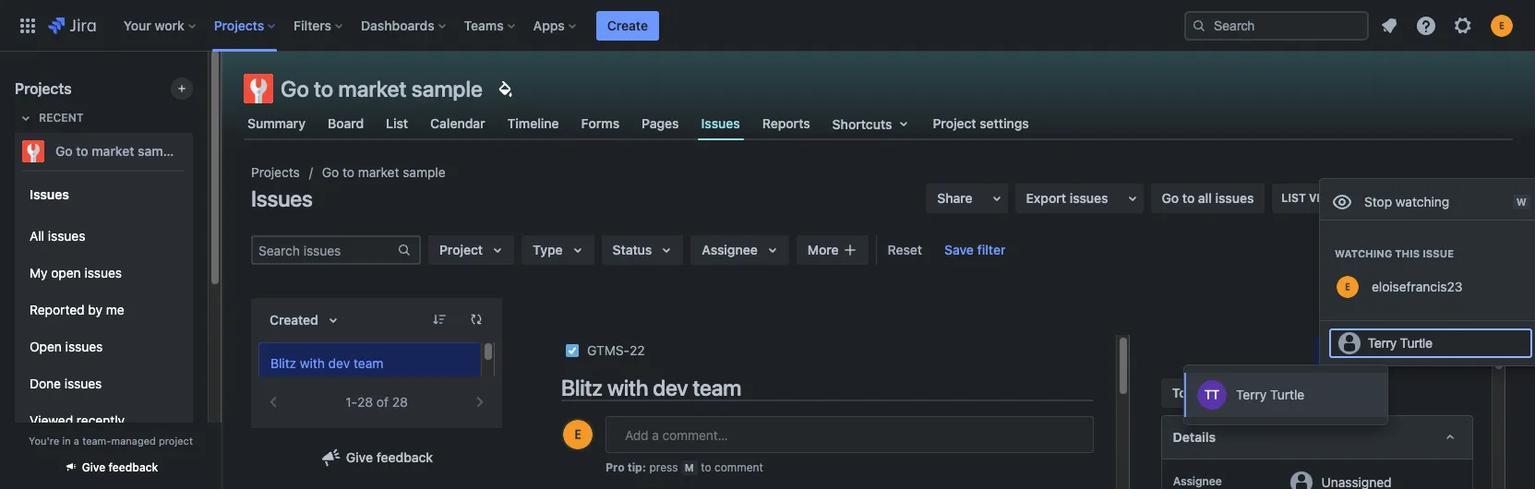 Task type: locate. For each thing, give the bounding box(es) containing it.
press
[[650, 461, 678, 475]]

give feedback down you're in a team-managed project
[[82, 461, 158, 475]]

issues down the reported by me
[[65, 339, 103, 354]]

dev up the add
[[653, 375, 688, 401]]

1 horizontal spatial feedback
[[377, 450, 433, 465]]

managed
[[111, 435, 156, 447]]

me
[[106, 302, 124, 317]]

sample up "calendar" at top
[[412, 76, 483, 102]]

board
[[328, 115, 364, 131]]

team
[[354, 356, 384, 371], [693, 375, 742, 401]]

1 horizontal spatial with
[[608, 375, 649, 401]]

with down created popup button
[[300, 356, 325, 371]]

your profile and settings image
[[1491, 14, 1514, 36]]

view for detail view
[[1413, 191, 1442, 205]]

do
[[1191, 385, 1208, 401]]

1 view from the left
[[1309, 191, 1338, 205]]

to left the all
[[1183, 190, 1195, 206]]

description
[[561, 460, 633, 476]]

team up add a child issue button
[[693, 375, 742, 401]]

by
[[88, 302, 103, 317]]

issues
[[1070, 190, 1109, 206], [1216, 190, 1254, 206], [48, 228, 85, 243], [84, 265, 122, 280], [65, 339, 103, 354], [64, 375, 102, 391]]

22
[[630, 343, 645, 358]]

0 horizontal spatial list
[[386, 115, 408, 131]]

1 horizontal spatial give
[[346, 450, 373, 465]]

1 horizontal spatial blitz
[[561, 375, 603, 401]]

issues
[[701, 115, 740, 131], [251, 186, 313, 211], [30, 186, 69, 202]]

0 vertical spatial with
[[300, 356, 325, 371]]

2 group from the top
[[22, 212, 186, 489]]

1 horizontal spatial 28
[[392, 394, 408, 410]]

list left stop
[[1282, 191, 1306, 205]]

banner
[[0, 0, 1536, 52]]

blitz up the attach "button"
[[561, 375, 603, 401]]

issues for create project icon
[[30, 186, 69, 202]]

feedback down 1-28 of 28
[[377, 450, 433, 465]]

Add a comment… field
[[606, 416, 1094, 453]]

dev up 1- at the bottom of the page
[[328, 356, 350, 371]]

go
[[281, 76, 309, 102], [55, 143, 73, 159], [322, 164, 339, 180], [1162, 190, 1179, 206]]

feedback down managed
[[109, 461, 158, 475]]

0 horizontal spatial give
[[82, 461, 106, 475]]

watching
[[1396, 193, 1450, 209]]

projects for projects popup button
[[214, 17, 264, 33]]

go to all issues
[[1162, 190, 1254, 206]]

0 horizontal spatial feedback
[[109, 461, 158, 475]]

None text field
[[1369, 336, 1435, 351]]

projects link
[[251, 162, 300, 184]]

attach button
[[561, 412, 644, 441]]

to
[[314, 76, 334, 102], [76, 143, 88, 159], [343, 164, 355, 180], [1183, 190, 1195, 206], [701, 461, 712, 475]]

1 vertical spatial team
[[693, 375, 742, 401]]

0 horizontal spatial issues
[[30, 186, 69, 202]]

sample
[[412, 76, 483, 102], [138, 143, 182, 159], [403, 164, 446, 180]]

your work
[[124, 17, 184, 33]]

go to market sample down recent
[[55, 143, 182, 159]]

1 horizontal spatial blitz with dev team
[[561, 375, 742, 401]]

projects button
[[208, 11, 283, 40]]

1 horizontal spatial a
[[711, 418, 718, 434]]

blitz with dev team
[[271, 356, 384, 371], [561, 375, 742, 401]]

issues up the all issues
[[30, 186, 69, 202]]

to do button
[[1161, 379, 1245, 408]]

1 vertical spatial list
[[1282, 191, 1306, 205]]

details element
[[1161, 416, 1474, 460]]

all issues link
[[22, 218, 186, 255]]

project settings
[[933, 115, 1029, 131]]

give feedback button down 1-28 of 28
[[309, 443, 444, 473]]

1 vertical spatial of
[[377, 394, 389, 410]]

view right detail
[[1413, 191, 1442, 205]]

team up 1-28 of 28
[[354, 356, 384, 371]]

calendar link
[[427, 107, 489, 140]]

reported by me link
[[22, 292, 186, 329]]

issues for sidebar navigation "image"
[[251, 186, 313, 211]]

settings
[[980, 115, 1029, 131]]

gtms-22 link
[[587, 340, 645, 362]]

tab list containing issues
[[233, 107, 1525, 140]]

0 vertical spatial team
[[354, 356, 384, 371]]

reported by me
[[30, 302, 124, 317]]

1
[[1397, 301, 1403, 317]]

terry turtle image
[[1198, 380, 1227, 410]]

issues down projects link
[[251, 186, 313, 211]]

of right 1- at the bottom of the page
[[377, 394, 389, 410]]

0 vertical spatial projects
[[214, 17, 264, 33]]

projects
[[214, 17, 264, 33], [15, 80, 72, 97], [251, 164, 300, 180]]

0 vertical spatial dev
[[328, 356, 350, 371]]

list right "board"
[[386, 115, 408, 131]]

go to market sample up list link
[[281, 76, 483, 102]]

jira image
[[48, 14, 96, 36], [48, 14, 96, 36]]

sample left the add to starred image
[[138, 143, 182, 159]]

terry
[[1237, 387, 1267, 403]]

of
[[1407, 301, 1419, 317], [377, 394, 389, 410]]

collapse recent projects image
[[15, 107, 37, 129]]

feedback for the right give feedback button
[[377, 450, 433, 465]]

recently
[[77, 412, 125, 428]]

market
[[338, 76, 407, 102], [92, 143, 134, 159], [358, 164, 399, 180]]

1 horizontal spatial view
[[1413, 191, 1442, 205]]

blitz with dev team down 22 in the bottom of the page
[[561, 375, 742, 401]]

forms
[[581, 115, 620, 131]]

tab list
[[233, 107, 1525, 140]]

go to market sample link down recent
[[15, 133, 186, 170]]

give feedback down 1-28 of 28
[[346, 450, 433, 465]]

projects right work at left
[[214, 17, 264, 33]]

tip:
[[628, 461, 646, 475]]

2 vertical spatial sample
[[403, 164, 446, 180]]

2 view from the left
[[1413, 191, 1442, 205]]

issues up viewed recently
[[64, 375, 102, 391]]

reports
[[763, 115, 811, 131]]

m
[[685, 462, 694, 474]]

primary element
[[11, 0, 1185, 51]]

blitz
[[271, 356, 297, 371], [561, 375, 603, 401]]

projects up recent
[[15, 80, 72, 97]]

2 vertical spatial market
[[358, 164, 399, 180]]

go to market sample down list link
[[322, 164, 446, 180]]

issues right all in the left top of the page
[[48, 228, 85, 243]]

0 horizontal spatial team
[[354, 356, 384, 371]]

view left stop
[[1309, 191, 1338, 205]]

notifications image
[[1379, 14, 1401, 36]]

watching this issue
[[1335, 247, 1454, 259]]

to up "board"
[[314, 76, 334, 102]]

1 horizontal spatial issue
[[1423, 247, 1454, 259]]

blitz with dev team down order by icon
[[271, 356, 384, 371]]

give for the leftmost give feedback button
[[82, 461, 106, 475]]

0 horizontal spatial with
[[300, 356, 325, 371]]

2 vertical spatial projects
[[251, 164, 300, 180]]

market down list link
[[358, 164, 399, 180]]

stop watching
[[1365, 193, 1450, 209]]

list view
[[1282, 191, 1338, 205]]

1 horizontal spatial give feedback button
[[309, 443, 444, 473]]

issues inside 'link'
[[84, 265, 122, 280]]

with
[[300, 356, 325, 371], [608, 375, 649, 401]]

issues right the all
[[1216, 190, 1254, 206]]

market left the add to starred image
[[92, 143, 134, 159]]

give feedback
[[346, 450, 433, 465], [82, 461, 158, 475]]

of right "1" at the bottom right
[[1407, 301, 1419, 317]]

sort descending image
[[432, 312, 447, 327]]

1 horizontal spatial issues
[[251, 186, 313, 211]]

1 vertical spatial blitz
[[561, 375, 603, 401]]

0 horizontal spatial a
[[74, 435, 79, 447]]

to right m
[[701, 461, 712, 475]]

to down recent
[[76, 143, 88, 159]]

1 vertical spatial projects
[[15, 80, 72, 97]]

done
[[30, 375, 61, 391]]

0 horizontal spatial blitz with dev team
[[271, 356, 384, 371]]

created
[[270, 312, 318, 328]]

team inside blitz with dev team link
[[354, 356, 384, 371]]

add to starred image
[[187, 140, 210, 163]]

0 horizontal spatial blitz
[[271, 356, 297, 371]]

reset
[[888, 242, 923, 258]]

projects inside projects popup button
[[214, 17, 264, 33]]

issues down all issues link
[[84, 265, 122, 280]]

project settings link
[[929, 107, 1033, 140]]

details
[[1174, 429, 1217, 445]]

sample down list link
[[403, 164, 446, 180]]

project
[[159, 435, 193, 447]]

0 vertical spatial blitz
[[271, 356, 297, 371]]

give feedback for the leftmost give feedback button
[[82, 461, 158, 475]]

gtms-
[[587, 343, 630, 358]]

go down board link in the top left of the page
[[322, 164, 339, 180]]

0 vertical spatial of
[[1407, 301, 1419, 317]]

0 horizontal spatial dev
[[328, 356, 350, 371]]

to do
[[1173, 385, 1208, 401]]

1 horizontal spatial dev
[[653, 375, 688, 401]]

1 vertical spatial a
[[74, 435, 79, 447]]

with down 22 in the bottom of the page
[[608, 375, 649, 401]]

0 vertical spatial list
[[386, 115, 408, 131]]

list link
[[382, 107, 412, 140]]

1 horizontal spatial give feedback
[[346, 450, 433, 465]]

1 horizontal spatial list
[[1282, 191, 1306, 205]]

go to market sample link down list link
[[322, 162, 446, 184]]

market up list link
[[338, 76, 407, 102]]

a right in
[[74, 435, 79, 447]]

add
[[683, 418, 707, 434]]

a right the add
[[711, 418, 718, 434]]

blitz down created
[[271, 356, 297, 371]]

a
[[711, 418, 718, 434], [74, 435, 79, 447]]

recent
[[39, 111, 84, 125]]

issue inside group
[[1423, 247, 1454, 259]]

0 vertical spatial sample
[[412, 76, 483, 102]]

profile image of eloisefrancis23 image
[[563, 420, 593, 450]]

assignee
[[1174, 475, 1222, 489]]

timeline link
[[504, 107, 563, 140]]

1 vertical spatial dev
[[653, 375, 688, 401]]

done issues link
[[22, 366, 186, 403]]

group
[[22, 170, 186, 489], [22, 212, 186, 489]]

list
[[386, 115, 408, 131], [1282, 191, 1306, 205]]

give down team-
[[82, 461, 106, 475]]

group containing all issues
[[22, 212, 186, 489]]

0 vertical spatial a
[[711, 418, 718, 434]]

0 horizontal spatial view
[[1309, 191, 1338, 205]]

issues inside button
[[1070, 190, 1109, 206]]

0 horizontal spatial give feedback button
[[52, 453, 169, 483]]

issues right the export
[[1070, 190, 1109, 206]]

with inside blitz with dev team link
[[300, 356, 325, 371]]

blitz with dev team link
[[259, 343, 480, 418]]

give feedback button down you're in a team-managed project
[[52, 453, 169, 483]]

1 vertical spatial issue
[[754, 418, 786, 434]]

0 horizontal spatial of
[[377, 394, 389, 410]]

give
[[346, 450, 373, 465], [82, 461, 106, 475]]

go up summary
[[281, 76, 309, 102]]

issue right this
[[1423, 247, 1454, 259]]

give down 1- at the bottom of the page
[[346, 450, 373, 465]]

0 horizontal spatial give feedback
[[82, 461, 158, 475]]

0 vertical spatial issue
[[1423, 247, 1454, 259]]

1 vertical spatial market
[[92, 143, 134, 159]]

0 horizontal spatial issue
[[754, 418, 786, 434]]

0 vertical spatial market
[[338, 76, 407, 102]]

summary link
[[244, 107, 309, 140]]

help image
[[1416, 14, 1438, 36]]

export issues
[[1027, 190, 1109, 206]]

save filter button
[[934, 235, 1017, 265]]

turtle
[[1271, 387, 1305, 403]]

order by image
[[322, 309, 344, 332]]

issues for open issues
[[65, 339, 103, 354]]

refresh image
[[469, 312, 484, 327]]

go to market sample link
[[15, 133, 186, 170], [322, 162, 446, 184]]

terry turtle
[[1237, 387, 1305, 403]]

issue right child
[[754, 418, 786, 434]]

issues right pages at left
[[701, 115, 740, 131]]

feedback
[[377, 450, 433, 465], [109, 461, 158, 475]]

go down recent
[[55, 143, 73, 159]]

1 group from the top
[[22, 170, 186, 489]]

projects down summary link
[[251, 164, 300, 180]]

0 horizontal spatial 28
[[357, 394, 373, 410]]

list for list view
[[1282, 191, 1306, 205]]



Task type: vqa. For each thing, say whether or not it's contained in the screenshot.
Apps popup button
no



Task type: describe. For each thing, give the bounding box(es) containing it.
calendar
[[430, 115, 485, 131]]

1 vertical spatial sample
[[138, 143, 182, 159]]

basic
[[1427, 243, 1462, 257]]

done issues
[[30, 375, 102, 391]]

open
[[51, 265, 81, 280]]

you're
[[29, 435, 59, 447]]

add a child issue
[[683, 418, 786, 434]]

open issues
[[30, 339, 103, 354]]

1 horizontal spatial team
[[693, 375, 742, 401]]

2 horizontal spatial issues
[[701, 115, 740, 131]]

to
[[1173, 385, 1187, 401]]

search image
[[1192, 18, 1207, 33]]

this
[[1396, 247, 1421, 259]]

my
[[30, 265, 48, 280]]

filters
[[294, 17, 332, 33]]

open export issues dropdown image
[[1122, 187, 1144, 210]]

you're in a team-managed project
[[29, 435, 193, 447]]

my open issues
[[30, 265, 122, 280]]

child
[[721, 418, 751, 434]]

viewed
[[30, 412, 73, 428]]

open share dialog image
[[986, 187, 1008, 210]]

timeline
[[508, 115, 559, 131]]

1-
[[346, 394, 357, 410]]

w
[[1517, 195, 1527, 207]]

pages link
[[638, 107, 683, 140]]

save
[[945, 242, 974, 258]]

project
[[933, 115, 977, 131]]

filter
[[978, 242, 1006, 258]]

1 vertical spatial blitz with dev team
[[561, 375, 742, 401]]

issues for done issues
[[64, 375, 102, 391]]

Search issues text field
[[253, 237, 397, 263]]

viewed recently link
[[22, 403, 186, 440]]

board link
[[324, 107, 368, 140]]

pro
[[606, 461, 625, 475]]

reports link
[[759, 107, 814, 140]]

share button
[[927, 184, 1008, 213]]

comment
[[715, 461, 764, 475]]

banner containing your work
[[0, 0, 1536, 52]]

all
[[30, 228, 44, 243]]

to down board link in the top left of the page
[[343, 164, 355, 180]]

open
[[30, 339, 62, 354]]

forms link
[[578, 107, 624, 140]]

1 horizontal spatial of
[[1407, 301, 1419, 317]]

1 vertical spatial go to market sample
[[55, 143, 182, 159]]

1 vertical spatial with
[[608, 375, 649, 401]]

viewed recently
[[30, 412, 125, 428]]

watching this issue group
[[1321, 228, 1536, 313]]

eloisefrancis23
[[1372, 279, 1463, 295]]

gtms-22
[[587, 343, 645, 358]]

0 vertical spatial blitz with dev team
[[271, 356, 384, 371]]

0 vertical spatial go to market sample
[[281, 76, 483, 102]]

2 horizontal spatial 28
[[1422, 301, 1438, 317]]

all
[[1199, 190, 1212, 206]]

save filter
[[945, 242, 1006, 258]]

detail view
[[1371, 191, 1442, 205]]

settings image
[[1453, 14, 1475, 36]]

1 of 28
[[1397, 301, 1438, 317]]

my open issues link
[[22, 255, 186, 292]]

summary
[[247, 115, 306, 131]]

pages
[[642, 115, 679, 131]]

reported
[[30, 302, 85, 317]]

stop
[[1365, 193, 1393, 209]]

dashboards button
[[356, 11, 451, 40]]

go left the all
[[1162, 190, 1179, 206]]

feedback for the leftmost give feedback button
[[109, 461, 158, 475]]

projects for projects link
[[251, 164, 300, 180]]

your work button
[[118, 11, 203, 40]]

dev inside blitz with dev team link
[[328, 356, 350, 371]]

a inside button
[[711, 418, 718, 434]]

list for list
[[386, 115, 408, 131]]

group containing issues
[[22, 170, 186, 489]]

filters button
[[288, 11, 350, 40]]

in
[[62, 435, 71, 447]]

watching
[[1335, 247, 1393, 259]]

give feedback for the right give feedback button
[[346, 450, 433, 465]]

issues for all issues
[[48, 228, 85, 243]]

attach
[[593, 418, 633, 434]]

create project image
[[175, 81, 189, 96]]

open issues link
[[22, 329, 186, 366]]

add a child issue button
[[651, 412, 797, 441]]

issues for export issues
[[1070, 190, 1109, 206]]

1 horizontal spatial go to market sample link
[[322, 162, 446, 184]]

pro tip: press m to comment
[[606, 461, 764, 475]]

eloisefrancis23 button
[[1321, 267, 1536, 308]]

work
[[155, 17, 184, 33]]

Search field
[[1185, 11, 1370, 40]]

sidebar navigation image
[[201, 74, 242, 111]]

go to all issues link
[[1151, 184, 1265, 213]]

0 horizontal spatial go to market sample link
[[15, 133, 186, 170]]

appswitcher icon image
[[17, 14, 39, 36]]

all issues
[[30, 228, 85, 243]]

dashboards
[[361, 17, 435, 33]]

create
[[607, 17, 648, 33]]

detail
[[1371, 191, 1410, 205]]

1-28 of 28
[[346, 394, 408, 410]]

share
[[938, 190, 973, 206]]

export
[[1027, 190, 1067, 206]]

give for the right give feedback button
[[346, 450, 373, 465]]

to inside 'go to all issues' link
[[1183, 190, 1195, 206]]

issue inside button
[[754, 418, 786, 434]]

2 vertical spatial go to market sample
[[322, 164, 446, 180]]

create button
[[596, 11, 659, 40]]

view for list view
[[1309, 191, 1338, 205]]

your
[[124, 17, 151, 33]]



